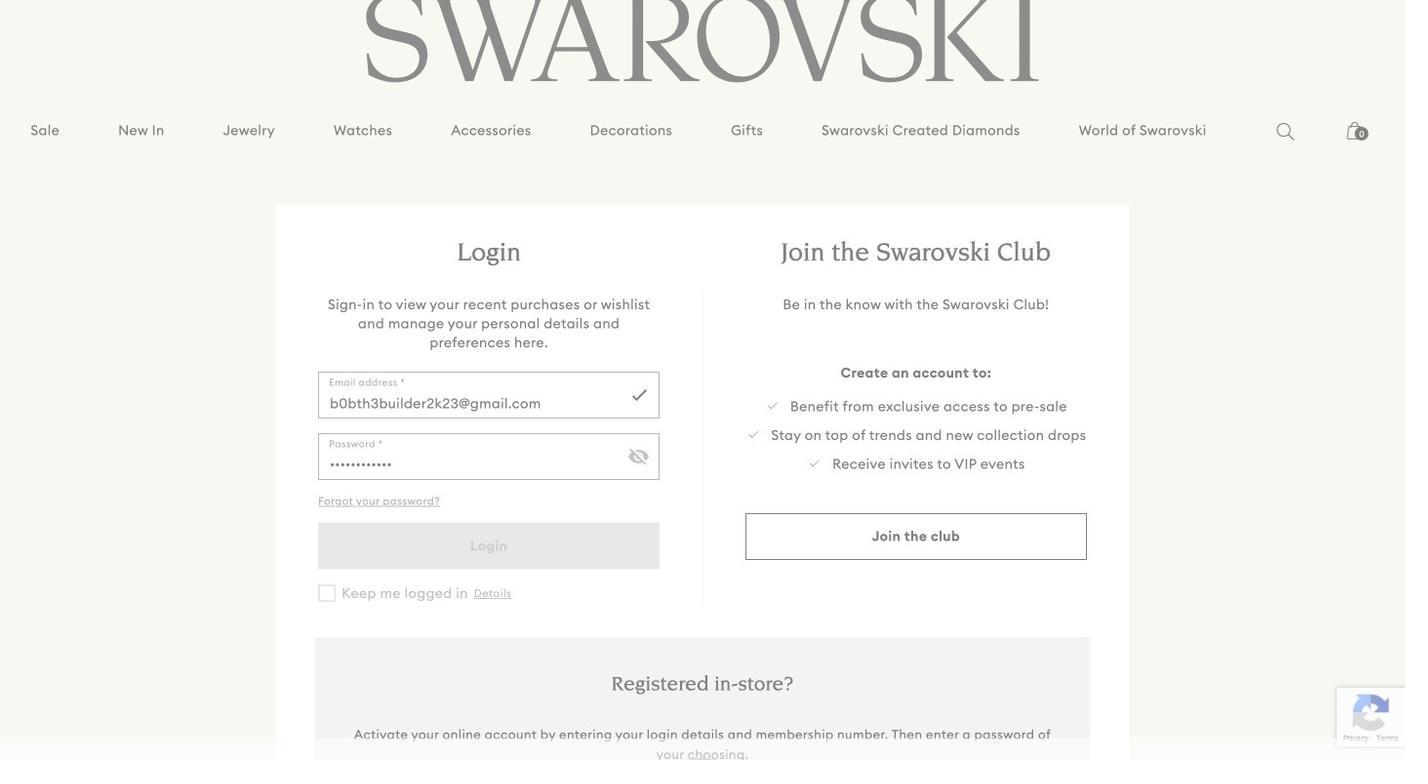 Task type: describe. For each thing, give the bounding box(es) containing it.
cart-mobile image image
[[1347, 122, 1363, 140]]

swarovski image
[[360, 0, 1046, 83]]

j_password password field
[[318, 434, 660, 480]]



Task type: vqa. For each thing, say whether or not it's contained in the screenshot.
cart-mobile image
yes



Task type: locate. For each thing, give the bounding box(es) containing it.
search image image
[[1277, 123, 1295, 141]]

loading animation image
[[644, 738, 761, 760]]

None checkbox
[[318, 585, 336, 602]]

j_username email field
[[318, 372, 660, 419]]



